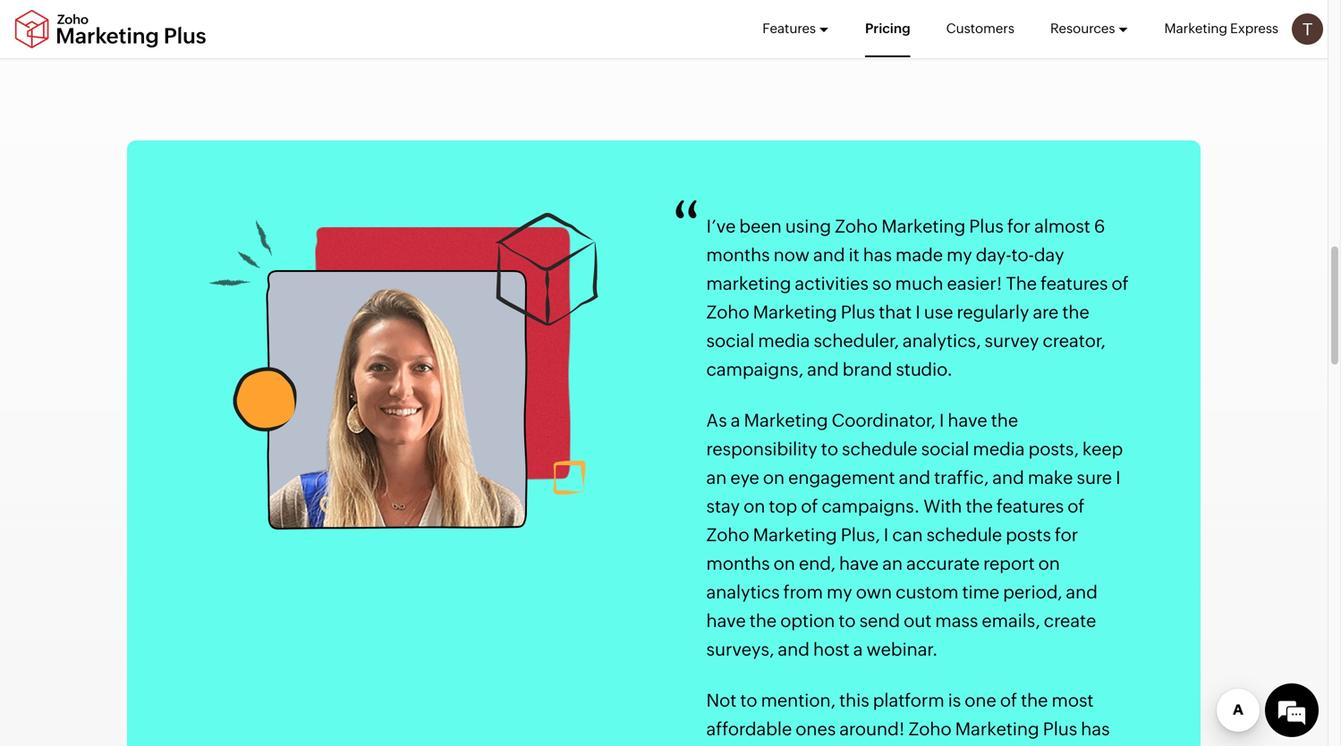 Task type: describe. For each thing, give the bounding box(es) containing it.
as
[[707, 410, 727, 431]]

most
[[1052, 691, 1094, 711]]

made
[[896, 245, 943, 265]]

plus inside not to mention, this platform is one of the most affordable ones around! zoho marketing plus ha
[[1043, 719, 1078, 740]]

0 vertical spatial schedule
[[842, 439, 918, 460]]

the
[[1006, 274, 1037, 294]]

features
[[763, 21, 816, 36]]

the inside not to mention, this platform is one of the most affordable ones around! zoho marketing plus ha
[[1021, 691, 1048, 711]]

platform
[[873, 691, 945, 711]]

posts,
[[1029, 439, 1079, 460]]

webinar.
[[867, 640, 938, 660]]

1 vertical spatial have
[[839, 554, 879, 574]]

for inside as a marketing coordinator, i have the responsibility to schedule social media posts, keep an eye on engagement and traffic, and make sure i stay on top of campaigns. with the features of zoho marketing plus, i can schedule posts for months on end, have an accurate report on analytics from my own custom time period, and have the option to send out mass emails, create surveys, and host a webinar.
[[1055, 525, 1079, 546]]

is
[[948, 691, 961, 711]]

marketing express link
[[1165, 0, 1279, 57]]

features inside i've been using zoho marketing plus for almost 6 months now and it has made my day-to-day marketing activities so much easier! the features of zoho marketing plus that i use regularly are the social media scheduler, analytics, survey creator, campaigns, and brand studio.
[[1041, 274, 1108, 294]]

for inside i've been using zoho marketing plus for almost 6 months now and it has made my day-to-day marketing activities so much easier! the features of zoho marketing plus that i use regularly are the social media scheduler, analytics, survey creator, campaigns, and brand studio.
[[1008, 216, 1031, 237]]

on up the period,
[[1039, 554, 1060, 574]]

1 horizontal spatial a
[[854, 640, 863, 660]]

ones
[[796, 719, 836, 740]]

1 vertical spatial to
[[839, 611, 856, 632]]

coordinator
[[393, 506, 473, 523]]

creator,
[[1043, 331, 1106, 351]]

been
[[740, 216, 782, 237]]

has
[[863, 245, 892, 265]]

time
[[963, 582, 1000, 603]]

the down survey
[[991, 410, 1019, 431]]

marketing left express on the top
[[1165, 21, 1228, 36]]

are
[[1033, 302, 1059, 323]]

i've
[[707, 216, 736, 237]]

not
[[707, 691, 737, 711]]

on left top
[[744, 496, 766, 517]]

resources
[[1051, 21, 1116, 36]]

campaigns,
[[707, 359, 804, 380]]

period,
[[1003, 582, 1063, 603]]

media inside i've been using zoho marketing plus for almost 6 months now and it has made my day-to-day marketing activities so much easier! the features of zoho marketing plus that i use regularly are the social media scheduler, analytics, survey creator, campaigns, and brand studio.
[[758, 331, 810, 351]]

survey
[[985, 331, 1039, 351]]

that
[[879, 302, 912, 323]]

months inside as a marketing coordinator, i have the responsibility to schedule social media posts, keep an eye on engagement and traffic, and make sure i stay on top of campaigns. with the features of zoho marketing plus, i can schedule posts for months on end, have an accurate report on analytics from my own custom time period, and have the option to send out mass emails, create surveys, and host a webinar.
[[707, 554, 770, 574]]

marketing up made
[[882, 216, 966, 237]]

pricing link
[[865, 0, 911, 57]]

report
[[984, 554, 1035, 574]]

keep
[[1083, 439, 1123, 460]]

social inside i've been using zoho marketing plus for almost 6 months now and it has made my day-to-day marketing activities so much easier! the features of zoho marketing plus that i use regularly are the social media scheduler, analytics, survey creator, campaigns, and brand studio.
[[707, 331, 755, 351]]

responsibility
[[707, 439, 818, 460]]

and up the create
[[1066, 582, 1098, 603]]

send
[[860, 611, 900, 632]]

social inside as a marketing coordinator, i have the responsibility to schedule social media posts, keep an eye on engagement and traffic, and make sure i stay on top of campaigns. with the features of zoho marketing plus, i can schedule posts for months on end, have an accurate report on analytics from my own custom time period, and have the option to send out mass emails, create surveys, and host a webinar.
[[921, 439, 970, 460]]

and left it
[[814, 245, 845, 265]]

pricing
[[865, 21, 911, 36]]

i down studio.
[[940, 410, 945, 431]]

marketing down activities on the right top of page
[[753, 302, 837, 323]]

traffic,
[[934, 468, 989, 488]]

marketing up responsibility
[[744, 410, 828, 431]]

sure
[[1077, 468, 1112, 488]]

on right the eye
[[763, 468, 785, 488]]

not to mention, this platform is one of the most affordable ones around! zoho marketing plus ha
[[707, 691, 1131, 746]]

my inside i've been using zoho marketing plus for almost 6 months now and it has made my day-to-day marketing activities so much easier! the features of zoho marketing plus that i use regularly are the social media scheduler, analytics, survey creator, campaigns, and brand studio.
[[947, 245, 973, 265]]

day-
[[976, 245, 1012, 265]]

mackenzie baron marketing coordinator
[[317, 479, 479, 523]]

express
[[1231, 21, 1279, 36]]

using
[[786, 216, 831, 237]]

so
[[873, 274, 892, 294]]

1 horizontal spatial plus
[[970, 216, 1004, 237]]

now
[[774, 245, 810, 265]]

0 vertical spatial a
[[731, 410, 741, 431]]

i right sure
[[1116, 468, 1121, 488]]

brand
[[843, 359, 893, 380]]

marketing inside not to mention, this platform is one of the most affordable ones around! zoho marketing plus ha
[[956, 719, 1040, 740]]

with
[[924, 496, 962, 517]]

engagement
[[789, 468, 895, 488]]

and down option
[[778, 640, 810, 660]]

features link
[[763, 0, 830, 57]]

of inside i've been using zoho marketing plus for almost 6 months now and it has made my day-to-day marketing activities so much easier! the features of zoho marketing plus that i use regularly are the social media scheduler, analytics, survey creator, campaigns, and brand studio.
[[1112, 274, 1129, 294]]

i left can
[[884, 525, 889, 546]]

end,
[[799, 554, 836, 574]]



Task type: locate. For each thing, give the bounding box(es) containing it.
plus,
[[841, 525, 880, 546]]

posts
[[1006, 525, 1052, 546]]

terry turtle image
[[1292, 13, 1324, 45]]

1 vertical spatial features
[[997, 496, 1064, 517]]

1 vertical spatial media
[[973, 439, 1025, 460]]

marketing down mackenzie
[[322, 506, 390, 523]]

months up marketing
[[707, 245, 770, 265]]

my left 'own'
[[827, 582, 853, 603]]

baron
[[422, 479, 479, 502]]

0 horizontal spatial plus
[[841, 302, 875, 323]]

mass
[[936, 611, 979, 632]]

zoho
[[835, 216, 878, 237], [707, 302, 750, 323], [707, 525, 750, 546], [909, 719, 952, 740]]

scheduler,
[[814, 331, 899, 351]]

2 horizontal spatial have
[[948, 410, 988, 431]]

features inside as a marketing coordinator, i have the responsibility to schedule social media posts, keep an eye on engagement and traffic, and make sure i stay on top of campaigns. with the features of zoho marketing plus, i can schedule posts for months on end, have an accurate report on analytics from my own custom time period, and have the option to send out mass emails, create surveys, and host a webinar.
[[997, 496, 1064, 517]]

analytics,
[[903, 331, 981, 351]]

1 vertical spatial schedule
[[927, 525, 1003, 546]]

mention,
[[761, 691, 836, 711]]

resources link
[[1051, 0, 1129, 57]]

marketing down top
[[753, 525, 837, 546]]

for right the posts
[[1055, 525, 1079, 546]]

marketing
[[707, 274, 791, 294]]

to
[[821, 439, 839, 460], [839, 611, 856, 632], [740, 691, 758, 711]]

0 vertical spatial plus
[[970, 216, 1004, 237]]

on left end,
[[774, 554, 796, 574]]

0 vertical spatial social
[[707, 331, 755, 351]]

option
[[781, 611, 835, 632]]

have
[[948, 410, 988, 431], [839, 554, 879, 574], [707, 611, 746, 632]]

the down analytics
[[750, 611, 777, 632]]

an
[[707, 468, 727, 488], [883, 554, 903, 574]]

an left the eye
[[707, 468, 727, 488]]

0 horizontal spatial media
[[758, 331, 810, 351]]

1 horizontal spatial media
[[973, 439, 1025, 460]]

on
[[763, 468, 785, 488], [744, 496, 766, 517], [774, 554, 796, 574], [1039, 554, 1060, 574]]

1 vertical spatial an
[[883, 554, 903, 574]]

0 horizontal spatial a
[[731, 410, 741, 431]]

social up campaigns,
[[707, 331, 755, 351]]

schedule down coordinator,
[[842, 439, 918, 460]]

1 vertical spatial my
[[827, 582, 853, 603]]

0 vertical spatial media
[[758, 331, 810, 351]]

campaigns.
[[822, 496, 920, 517]]

my inside as a marketing coordinator, i have the responsibility to schedule social media posts, keep an eye on engagement and traffic, and make sure i stay on top of campaigns. with the features of zoho marketing plus, i can schedule posts for months on end, have an accurate report on analytics from my own custom time period, and have the option to send out mass emails, create surveys, and host a webinar.
[[827, 582, 853, 603]]

0 horizontal spatial for
[[1008, 216, 1031, 237]]

i
[[916, 302, 921, 323], [940, 410, 945, 431], [1116, 468, 1121, 488], [884, 525, 889, 546]]

the left most
[[1021, 691, 1048, 711]]

2 months from the top
[[707, 554, 770, 574]]

1 vertical spatial plus
[[841, 302, 875, 323]]

and left make
[[993, 468, 1025, 488]]

marketing inside "mackenzie baron marketing coordinator"
[[322, 506, 390, 523]]

to-
[[1012, 245, 1034, 265]]

analytics
[[707, 582, 780, 603]]

the up creator,
[[1063, 302, 1090, 323]]

1 horizontal spatial have
[[839, 554, 879, 574]]

6
[[1094, 216, 1106, 237]]

can
[[893, 525, 923, 546]]

almost
[[1035, 216, 1091, 237]]

regularly
[[957, 302, 1030, 323]]

activities
[[795, 274, 869, 294]]

around!
[[840, 719, 905, 740]]

coordinator,
[[832, 410, 936, 431]]

zoho up it
[[835, 216, 878, 237]]

eye
[[731, 468, 760, 488]]

day
[[1034, 245, 1065, 265]]

months up analytics
[[707, 554, 770, 574]]

i've been using zoho marketing plus for almost 6 months now and it has made my day-to-day marketing activities so much easier! the features of zoho marketing plus that i use regularly are the social media scheduler, analytics, survey creator, campaigns, and brand studio.
[[707, 216, 1129, 380]]

schedule
[[842, 439, 918, 460], [927, 525, 1003, 546]]

much
[[896, 274, 944, 294]]

1 horizontal spatial social
[[921, 439, 970, 460]]

0 horizontal spatial schedule
[[842, 439, 918, 460]]

schedule up accurate
[[927, 525, 1003, 546]]

a right as
[[731, 410, 741, 431]]

2 horizontal spatial to
[[839, 611, 856, 632]]

the down the "traffic,"
[[966, 496, 993, 517]]

the
[[1063, 302, 1090, 323], [991, 410, 1019, 431], [966, 496, 993, 517], [750, 611, 777, 632], [1021, 691, 1048, 711]]

to up engagement
[[821, 439, 839, 460]]

zoho inside as a marketing coordinator, i have the responsibility to schedule social media posts, keep an eye on engagement and traffic, and make sure i stay on top of campaigns. with the features of zoho marketing plus, i can schedule posts for months on end, have an accurate report on analytics from my own custom time period, and have the option to send out mass emails, create surveys, and host a webinar.
[[707, 525, 750, 546]]

emails,
[[982, 611, 1041, 632]]

0 horizontal spatial to
[[740, 691, 758, 711]]

zoho inside not to mention, this platform is one of the most affordable ones around! zoho marketing plus ha
[[909, 719, 952, 740]]

this
[[840, 691, 870, 711]]

social up the "traffic,"
[[921, 439, 970, 460]]

0 vertical spatial an
[[707, 468, 727, 488]]

to inside not to mention, this platform is one of the most affordable ones around! zoho marketing plus ha
[[740, 691, 758, 711]]

top
[[769, 496, 798, 517]]

have up the "traffic,"
[[948, 410, 988, 431]]

for up to-
[[1008, 216, 1031, 237]]

0 vertical spatial to
[[821, 439, 839, 460]]

my
[[947, 245, 973, 265], [827, 582, 853, 603]]

media up campaigns,
[[758, 331, 810, 351]]

1 vertical spatial months
[[707, 554, 770, 574]]

host
[[814, 640, 850, 660]]

plus down most
[[1043, 719, 1078, 740]]

zoho down stay
[[707, 525, 750, 546]]

affordable
[[707, 719, 792, 740]]

i left use
[[916, 302, 921, 323]]

1 vertical spatial for
[[1055, 525, 1079, 546]]

features
[[1041, 274, 1108, 294], [997, 496, 1064, 517]]

my up easier!
[[947, 245, 973, 265]]

marketing express
[[1165, 21, 1279, 36]]

2 vertical spatial plus
[[1043, 719, 1078, 740]]

customers link
[[947, 0, 1015, 57]]

0 vertical spatial my
[[947, 245, 973, 265]]

2 vertical spatial have
[[707, 611, 746, 632]]

0 vertical spatial months
[[707, 245, 770, 265]]

to right not
[[740, 691, 758, 711]]

1 horizontal spatial for
[[1055, 525, 1079, 546]]

0 vertical spatial for
[[1008, 216, 1031, 237]]

features up the posts
[[997, 496, 1064, 517]]

i inside i've been using zoho marketing plus for almost 6 months now and it has made my day-to-day marketing activities so much easier! the features of zoho marketing plus that i use regularly are the social media scheduler, analytics, survey creator, campaigns, and brand studio.
[[916, 302, 921, 323]]

customers
[[947, 21, 1015, 36]]

a
[[731, 410, 741, 431], [854, 640, 863, 660]]

plus up scheduler,
[[841, 302, 875, 323]]

have down the plus,
[[839, 554, 879, 574]]

as a marketing coordinator, i have the responsibility to schedule social media posts, keep an eye on engagement and traffic, and make sure i stay on top of campaigns. with the features of zoho marketing plus, i can schedule posts for months on end, have an accurate report on analytics from my own custom time period, and have the option to send out mass emails, create surveys, and host a webinar.
[[707, 410, 1123, 660]]

0 vertical spatial have
[[948, 410, 988, 431]]

of
[[1112, 274, 1129, 294], [801, 496, 818, 517], [1068, 496, 1085, 517], [1000, 691, 1018, 711]]

to left send
[[839, 611, 856, 632]]

months inside i've been using zoho marketing plus for almost 6 months now and it has made my day-to-day marketing activities so much easier! the features of zoho marketing plus that i use regularly are the social media scheduler, analytics, survey creator, campaigns, and brand studio.
[[707, 245, 770, 265]]

2 horizontal spatial plus
[[1043, 719, 1078, 740]]

a right host on the bottom right
[[854, 640, 863, 660]]

2 vertical spatial to
[[740, 691, 758, 711]]

1 vertical spatial social
[[921, 439, 970, 460]]

media inside as a marketing coordinator, i have the responsibility to schedule social media posts, keep an eye on engagement and traffic, and make sure i stay on top of campaigns. with the features of zoho marketing plus, i can schedule posts for months on end, have an accurate report on analytics from my own custom time period, and have the option to send out mass emails, create surveys, and host a webinar.
[[973, 439, 1025, 460]]

mackenzie
[[317, 479, 418, 502]]

0 horizontal spatial social
[[707, 331, 755, 351]]

of inside not to mention, this platform is one of the most affordable ones around! zoho marketing plus ha
[[1000, 691, 1018, 711]]

0 vertical spatial features
[[1041, 274, 1108, 294]]

1 months from the top
[[707, 245, 770, 265]]

accurate
[[907, 554, 980, 574]]

plus
[[970, 216, 1004, 237], [841, 302, 875, 323], [1043, 719, 1078, 740]]

1 horizontal spatial an
[[883, 554, 903, 574]]

stay
[[707, 496, 740, 517]]

surveys,
[[707, 640, 774, 660]]

media
[[758, 331, 810, 351], [973, 439, 1025, 460]]

custom
[[896, 582, 959, 603]]

marketing
[[1165, 21, 1228, 36], [882, 216, 966, 237], [753, 302, 837, 323], [744, 410, 828, 431], [322, 506, 390, 523], [753, 525, 837, 546], [956, 719, 1040, 740]]

from
[[784, 582, 823, 603]]

marketing down one
[[956, 719, 1040, 740]]

plus up day-
[[970, 216, 1004, 237]]

and
[[814, 245, 845, 265], [807, 359, 839, 380], [899, 468, 931, 488], [993, 468, 1025, 488], [1066, 582, 1098, 603], [778, 640, 810, 660]]

it
[[849, 245, 860, 265]]

zoho down marketing
[[707, 302, 750, 323]]

0 horizontal spatial an
[[707, 468, 727, 488]]

create
[[1044, 611, 1097, 632]]

months
[[707, 245, 770, 265], [707, 554, 770, 574]]

social
[[707, 331, 755, 351], [921, 439, 970, 460]]

1 horizontal spatial schedule
[[927, 525, 1003, 546]]

0 horizontal spatial my
[[827, 582, 853, 603]]

media up the "traffic,"
[[973, 439, 1025, 460]]

an down can
[[883, 554, 903, 574]]

1 vertical spatial a
[[854, 640, 863, 660]]

zoho down the platform at the right bottom of the page
[[909, 719, 952, 740]]

make
[[1028, 468, 1073, 488]]

and down scheduler,
[[807, 359, 839, 380]]

features down day
[[1041, 274, 1108, 294]]

one
[[965, 691, 997, 711]]

1 horizontal spatial my
[[947, 245, 973, 265]]

own
[[856, 582, 892, 603]]

have up surveys,
[[707, 611, 746, 632]]

easier!
[[947, 274, 1003, 294]]

0 horizontal spatial have
[[707, 611, 746, 632]]

the inside i've been using zoho marketing plus for almost 6 months now and it has made my day-to-day marketing activities so much easier! the features of zoho marketing plus that i use regularly are the social media scheduler, analytics, survey creator, campaigns, and brand studio.
[[1063, 302, 1090, 323]]

and up with
[[899, 468, 931, 488]]

1 horizontal spatial to
[[821, 439, 839, 460]]

zoho marketingplus logo image
[[13, 9, 208, 49]]

out
[[904, 611, 932, 632]]

studio.
[[896, 359, 953, 380]]

use
[[924, 302, 954, 323]]



Task type: vqa. For each thing, say whether or not it's contained in the screenshot.
THE SCHEDULE
yes



